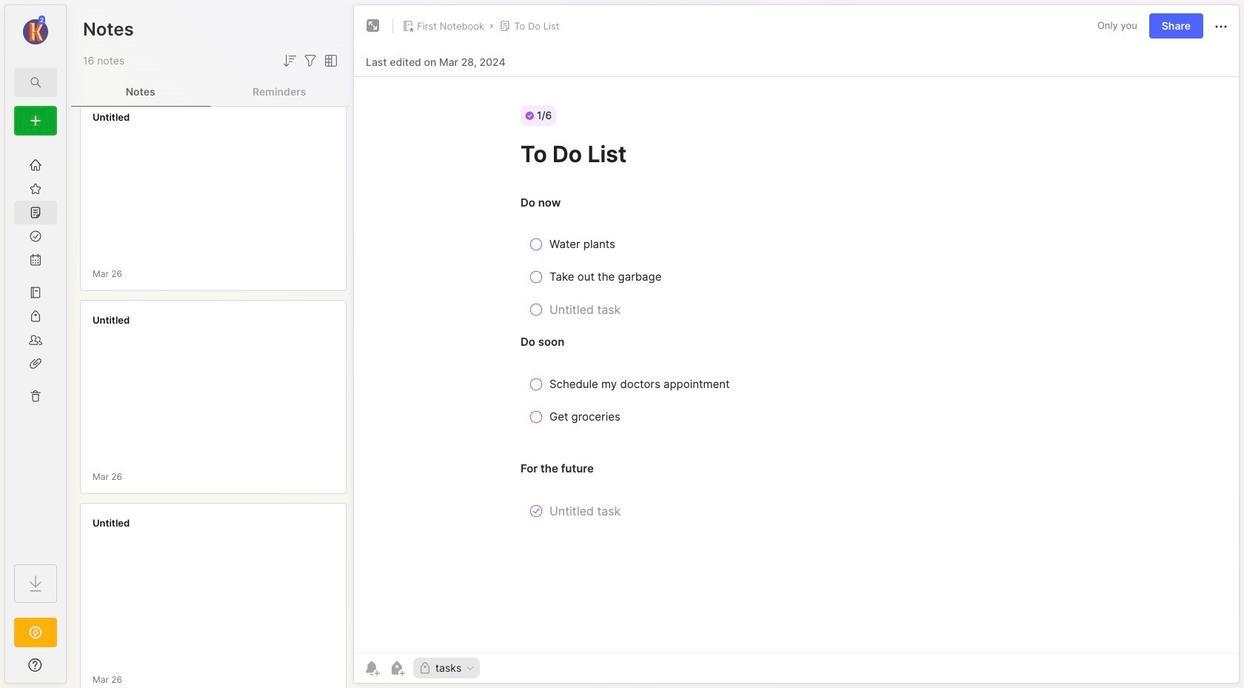 Task type: locate. For each thing, give the bounding box(es) containing it.
tree
[[5, 144, 66, 551]]

WHAT'S NEW field
[[5, 653, 66, 677]]

Add filters field
[[301, 52, 319, 70]]

expand note image
[[364, 17, 382, 35]]

main element
[[0, 0, 71, 688]]

tab list
[[71, 77, 349, 107]]

tree inside main element
[[5, 144, 66, 551]]

Note Editor text field
[[354, 76, 1239, 653]]



Task type: describe. For each thing, give the bounding box(es) containing it.
edit search image
[[27, 73, 44, 91]]

add a reminder image
[[363, 659, 381, 677]]

upgrade image
[[27, 624, 44, 642]]

more actions image
[[1213, 18, 1230, 35]]

home image
[[28, 158, 43, 173]]

Account field
[[5, 14, 66, 47]]

tasks Tag actions field
[[462, 663, 476, 673]]

Sort options field
[[281, 52, 299, 70]]

add tag image
[[388, 659, 406, 677]]

add filters image
[[301, 52, 319, 70]]

note window element
[[353, 4, 1240, 687]]

View options field
[[319, 52, 340, 70]]

More actions field
[[1213, 16, 1230, 35]]

click to expand image
[[65, 661, 76, 679]]



Task type: vqa. For each thing, say whether or not it's contained in the screenshot.
ADD TAG icon
yes



